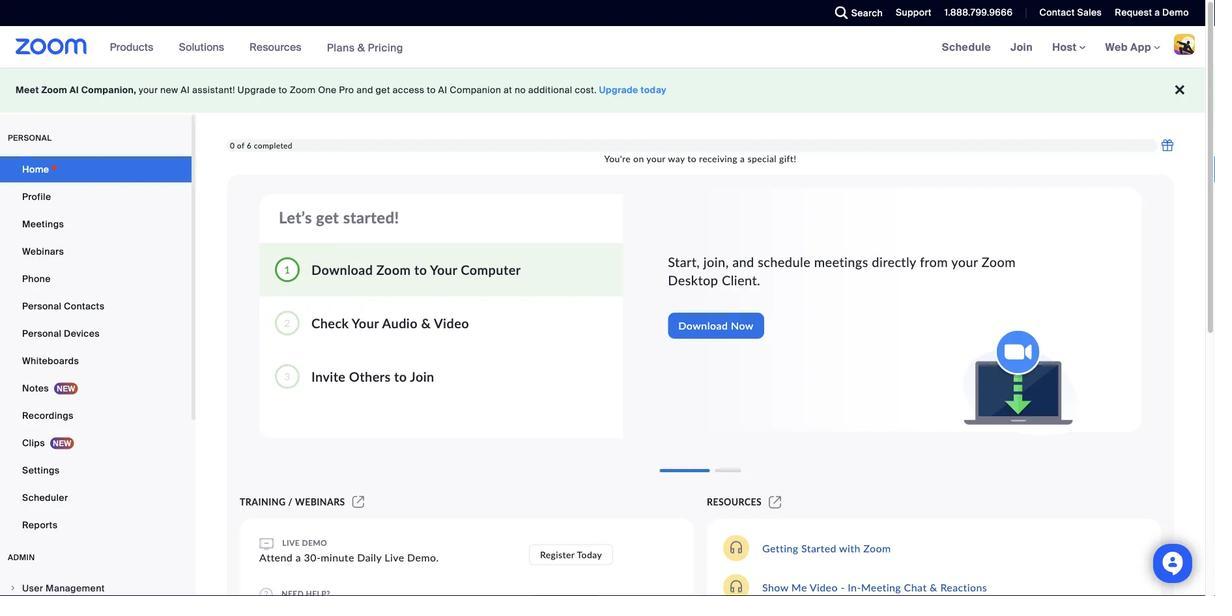 Task type: vqa. For each thing, say whether or not it's contained in the screenshot.
menu item
no



Task type: locate. For each thing, give the bounding box(es) containing it.
0 horizontal spatial &
[[358, 41, 365, 54]]

1
[[284, 263, 291, 276]]

cost.
[[575, 84, 597, 96]]

0 vertical spatial download
[[312, 262, 373, 278]]

1 vertical spatial personal
[[22, 327, 61, 340]]

user management
[[22, 582, 105, 594]]

show me video - in-meeting chat & reactions link
[[762, 581, 987, 594]]

support link
[[886, 0, 935, 26], [896, 7, 932, 19]]

zoom logo image
[[16, 38, 87, 55]]

right image
[[9, 585, 17, 592]]

1 vertical spatial get
[[316, 208, 339, 226]]

request a demo
[[1115, 7, 1189, 19]]

1 horizontal spatial video
[[810, 581, 838, 594]]

settings
[[22, 464, 60, 476]]

you're
[[605, 153, 631, 164]]

get right "let's"
[[316, 208, 339, 226]]

let's get started!
[[279, 208, 399, 226]]

personal contacts link
[[0, 293, 192, 319]]

upgrade right cost.
[[599, 84, 639, 96]]

with
[[839, 542, 861, 555]]

request a demo link
[[1106, 0, 1206, 26], [1115, 7, 1189, 19]]

a left the demo
[[1155, 7, 1160, 19]]

scheduler link
[[0, 485, 192, 511]]

1 horizontal spatial upgrade
[[599, 84, 639, 96]]

2 horizontal spatial a
[[1155, 7, 1160, 19]]

schedule link
[[932, 26, 1001, 68]]

1 horizontal spatial your
[[430, 262, 457, 278]]

live
[[385, 551, 404, 564]]

ai left the companion
[[438, 84, 447, 96]]

2 vertical spatial a
[[296, 551, 301, 564]]

meetings
[[814, 254, 869, 270]]

2 horizontal spatial &
[[930, 581, 938, 594]]

download now button
[[668, 313, 764, 339]]

and inside start, join, and schedule meetings directly from your zoom desktop client.
[[733, 254, 754, 270]]

2 vertical spatial &
[[930, 581, 938, 594]]

your left computer
[[430, 262, 457, 278]]

1 vertical spatial a
[[740, 153, 745, 164]]

0 vertical spatial video
[[434, 315, 469, 331]]

0 vertical spatial get
[[376, 84, 390, 96]]

30-
[[304, 551, 321, 564]]

personal down phone
[[22, 300, 61, 312]]

meet zoom ai companion, your new ai assistant! upgrade to zoom one pro and get access to ai companion at no additional cost. upgrade today
[[16, 84, 667, 96]]

demo
[[302, 538, 327, 548]]

0 of 6 completed
[[230, 141, 293, 150]]

contact
[[1040, 7, 1075, 19]]

& inside product information "navigation"
[[358, 41, 365, 54]]

zoom up check your audio & video
[[377, 262, 411, 278]]

host
[[1053, 40, 1080, 54]]

user management menu item
[[0, 576, 192, 596]]

download inside button
[[679, 319, 728, 332]]

-
[[841, 581, 845, 594]]

companion,
[[81, 84, 136, 96]]

web app
[[1106, 40, 1152, 54]]

1.888.799.9666 button
[[935, 0, 1016, 26], [945, 7, 1013, 19]]

1 vertical spatial your
[[647, 153, 666, 164]]

a left 30- at the bottom left of the page
[[296, 551, 301, 564]]

admin
[[8, 553, 35, 563]]

1 horizontal spatial join
[[1011, 40, 1033, 54]]

2 upgrade from the left
[[599, 84, 639, 96]]

your right on
[[647, 153, 666, 164]]

completed
[[254, 141, 293, 150]]

0 horizontal spatial and
[[357, 84, 373, 96]]

1 ai from the left
[[70, 84, 79, 96]]

1 vertical spatial video
[[810, 581, 838, 594]]

upgrade
[[238, 84, 276, 96], [599, 84, 639, 96]]

0 horizontal spatial upgrade
[[238, 84, 276, 96]]

zoom right from
[[982, 254, 1016, 270]]

your
[[430, 262, 457, 278], [352, 315, 379, 331]]

3
[[284, 370, 291, 383]]

started!
[[343, 208, 399, 226]]

download zoom to your computer
[[312, 262, 521, 278]]

your right from
[[952, 254, 978, 270]]

0 vertical spatial and
[[357, 84, 373, 96]]

demo
[[1163, 7, 1189, 19]]

show
[[762, 581, 789, 594]]

2 horizontal spatial ai
[[438, 84, 447, 96]]

to up audio
[[414, 262, 427, 278]]

user
[[22, 582, 43, 594]]

meetings
[[22, 218, 64, 230]]

upgrade down product information "navigation"
[[238, 84, 276, 96]]

your left new
[[139, 84, 158, 96]]

plans & pricing link
[[327, 41, 403, 54], [327, 41, 403, 54]]

video left -
[[810, 581, 838, 594]]

1 horizontal spatial and
[[733, 254, 754, 270]]

1 vertical spatial &
[[421, 315, 431, 331]]

meetings link
[[0, 211, 192, 237]]

0 horizontal spatial video
[[434, 315, 469, 331]]

3 ai from the left
[[438, 84, 447, 96]]

pro
[[339, 84, 354, 96]]

search button
[[826, 0, 886, 26]]

0 vertical spatial personal
[[22, 300, 61, 312]]

/
[[288, 497, 293, 508]]

to right others
[[394, 369, 407, 385]]

your left audio
[[352, 315, 379, 331]]

download left now
[[679, 319, 728, 332]]

window new image
[[767, 497, 784, 508]]

download down let's get started!
[[312, 262, 373, 278]]

0 horizontal spatial a
[[296, 551, 301, 564]]

attend
[[259, 551, 293, 564]]

1 vertical spatial join
[[410, 369, 435, 385]]

and right pro
[[357, 84, 373, 96]]

and inside the meet zoom ai companion, footer
[[357, 84, 373, 96]]

join right others
[[410, 369, 435, 385]]

a for attend a 30-minute daily live demo.
[[296, 551, 301, 564]]

1 personal from the top
[[22, 300, 61, 312]]

demo.
[[407, 551, 439, 564]]

getting
[[762, 542, 799, 555]]

0 horizontal spatial ai
[[70, 84, 79, 96]]

2 ai from the left
[[181, 84, 190, 96]]

& right chat on the bottom right of page
[[930, 581, 938, 594]]

1 horizontal spatial ai
[[181, 84, 190, 96]]

0 horizontal spatial your
[[352, 315, 379, 331]]

resources
[[707, 497, 762, 508]]

pricing
[[368, 41, 403, 54]]

reports link
[[0, 512, 192, 538]]

one
[[318, 84, 337, 96]]

1 vertical spatial and
[[733, 254, 754, 270]]

ai right new
[[181, 84, 190, 96]]

2 personal from the top
[[22, 327, 61, 340]]

devices
[[64, 327, 100, 340]]

scheduler
[[22, 492, 68, 504]]

product information navigation
[[100, 26, 413, 69]]

0 vertical spatial your
[[139, 84, 158, 96]]

video right audio
[[434, 315, 469, 331]]

window new image
[[350, 497, 366, 508]]

get left access
[[376, 84, 390, 96]]

today
[[641, 84, 667, 96]]

products
[[110, 40, 153, 54]]

2 horizontal spatial your
[[952, 254, 978, 270]]

app
[[1131, 40, 1152, 54]]

join left host
[[1011, 40, 1033, 54]]

contact sales link
[[1030, 0, 1106, 26], [1040, 7, 1102, 19]]

and up client.
[[733, 254, 754, 270]]

plans & pricing
[[327, 41, 403, 54]]

1 upgrade from the left
[[238, 84, 276, 96]]

banner
[[0, 26, 1206, 69]]

0 vertical spatial join
[[1011, 40, 1033, 54]]

receiving
[[699, 153, 738, 164]]

& right plans
[[358, 41, 365, 54]]

recordings link
[[0, 403, 192, 429]]

0 horizontal spatial download
[[312, 262, 373, 278]]

live
[[282, 538, 300, 548]]

1 vertical spatial download
[[679, 319, 728, 332]]

1 horizontal spatial download
[[679, 319, 728, 332]]

0 horizontal spatial your
[[139, 84, 158, 96]]

2 vertical spatial your
[[952, 254, 978, 270]]

meetings navigation
[[932, 26, 1206, 69]]

download now
[[679, 319, 754, 332]]

whiteboards
[[22, 355, 79, 367]]

audio
[[382, 315, 418, 331]]

0 vertical spatial &
[[358, 41, 365, 54]]

to right way
[[688, 153, 697, 164]]

meet
[[16, 84, 39, 96]]

ai left companion,
[[70, 84, 79, 96]]

getting started with zoom link
[[762, 542, 891, 555]]

profile picture image
[[1174, 34, 1195, 55]]

host button
[[1053, 40, 1086, 54]]

web app button
[[1106, 40, 1161, 54]]

6
[[247, 141, 252, 150]]

personal up whiteboards
[[22, 327, 61, 340]]

a left special
[[740, 153, 745, 164]]

reactions
[[941, 581, 987, 594]]

resources
[[250, 40, 301, 54]]

0 vertical spatial a
[[1155, 7, 1160, 19]]

started
[[802, 542, 837, 555]]

& right audio
[[421, 315, 431, 331]]

1 horizontal spatial get
[[376, 84, 390, 96]]

home
[[22, 163, 49, 175]]

and
[[357, 84, 373, 96], [733, 254, 754, 270]]

1 horizontal spatial your
[[647, 153, 666, 164]]

get inside the meet zoom ai companion, footer
[[376, 84, 390, 96]]



Task type: describe. For each thing, give the bounding box(es) containing it.
show me video - in-meeting chat & reactions
[[762, 581, 987, 594]]

contact sales
[[1040, 7, 1102, 19]]

invite others to join
[[312, 369, 435, 385]]

settings link
[[0, 457, 192, 484]]

way
[[668, 153, 685, 164]]

join inside meetings navigation
[[1011, 40, 1033, 54]]

support
[[896, 7, 932, 19]]

search
[[852, 7, 883, 19]]

meet zoom ai companion, footer
[[0, 68, 1206, 113]]

1 vertical spatial your
[[352, 315, 379, 331]]

join link
[[1001, 26, 1043, 68]]

phone
[[22, 273, 51, 285]]

0 vertical spatial your
[[430, 262, 457, 278]]

clips
[[22, 437, 45, 449]]

directly
[[872, 254, 917, 270]]

home link
[[0, 156, 192, 182]]

download for download zoom to your computer
[[312, 262, 373, 278]]

register
[[540, 549, 575, 560]]

schedule
[[942, 40, 991, 54]]

reports
[[22, 519, 58, 531]]

desktop
[[668, 273, 718, 288]]

check your audio & video
[[312, 315, 469, 331]]

1 horizontal spatial &
[[421, 315, 431, 331]]

your inside the meet zoom ai companion, footer
[[139, 84, 158, 96]]

schedule
[[758, 254, 811, 270]]

at
[[504, 84, 512, 96]]

minute
[[321, 551, 354, 564]]

personal contacts
[[22, 300, 105, 312]]

check
[[312, 315, 349, 331]]

of
[[237, 141, 245, 150]]

personal
[[8, 133, 52, 143]]

profile link
[[0, 184, 192, 210]]

products button
[[110, 26, 159, 68]]

1.888.799.9666 button up schedule
[[935, 0, 1016, 26]]

special
[[748, 153, 777, 164]]

register today
[[540, 549, 602, 560]]

webinars
[[22, 245, 64, 257]]

0 horizontal spatial join
[[410, 369, 435, 385]]

1.888.799.9666
[[945, 7, 1013, 19]]

management
[[46, 582, 105, 594]]

0
[[230, 141, 235, 150]]

0 horizontal spatial get
[[316, 208, 339, 226]]

personal devices
[[22, 327, 100, 340]]

you're on your way to receiving a special gift!
[[605, 153, 797, 164]]

me
[[792, 581, 807, 594]]

webinars link
[[0, 239, 192, 265]]

zoom left one
[[290, 84, 316, 96]]

personal for personal devices
[[22, 327, 61, 340]]

banner containing products
[[0, 26, 1206, 69]]

1 horizontal spatial a
[[740, 153, 745, 164]]

whiteboards link
[[0, 348, 192, 374]]

1.888.799.9666 button up schedule link
[[945, 7, 1013, 19]]

chat
[[904, 581, 927, 594]]

training / webinars
[[240, 497, 345, 508]]

personal for personal contacts
[[22, 300, 61, 312]]

getting started with zoom
[[762, 542, 891, 555]]

additional
[[528, 84, 573, 96]]

zoom right "with"
[[864, 542, 891, 555]]

to down resources dropdown button
[[279, 84, 287, 96]]

attend a 30-minute daily live demo.
[[259, 551, 439, 564]]

download for download now
[[679, 319, 728, 332]]

start, join, and schedule meetings directly from your zoom desktop client.
[[668, 254, 1016, 288]]

in-
[[848, 581, 861, 594]]

web
[[1106, 40, 1128, 54]]

from
[[920, 254, 948, 270]]

plans
[[327, 41, 355, 54]]

upgrade today link
[[599, 84, 667, 96]]

register today button
[[529, 545, 613, 565]]

live demo
[[280, 538, 327, 548]]

to right access
[[427, 84, 436, 96]]

clips link
[[0, 430, 192, 456]]

on
[[634, 153, 644, 164]]

zoom right meet
[[41, 84, 67, 96]]

webinars
[[295, 497, 345, 508]]

phone link
[[0, 266, 192, 292]]

sales
[[1078, 7, 1102, 19]]

your inside start, join, and schedule meetings directly from your zoom desktop client.
[[952, 254, 978, 270]]

client.
[[722, 273, 761, 288]]

join,
[[704, 254, 729, 270]]

training
[[240, 497, 286, 508]]

companion
[[450, 84, 501, 96]]

request
[[1115, 7, 1152, 19]]

gift!
[[779, 153, 797, 164]]

today
[[577, 549, 602, 560]]

let's
[[279, 208, 312, 226]]

solutions
[[179, 40, 224, 54]]

daily
[[357, 551, 382, 564]]

zoom inside start, join, and schedule meetings directly from your zoom desktop client.
[[982, 254, 1016, 270]]

a for request a demo
[[1155, 7, 1160, 19]]

personal menu menu
[[0, 156, 192, 540]]



